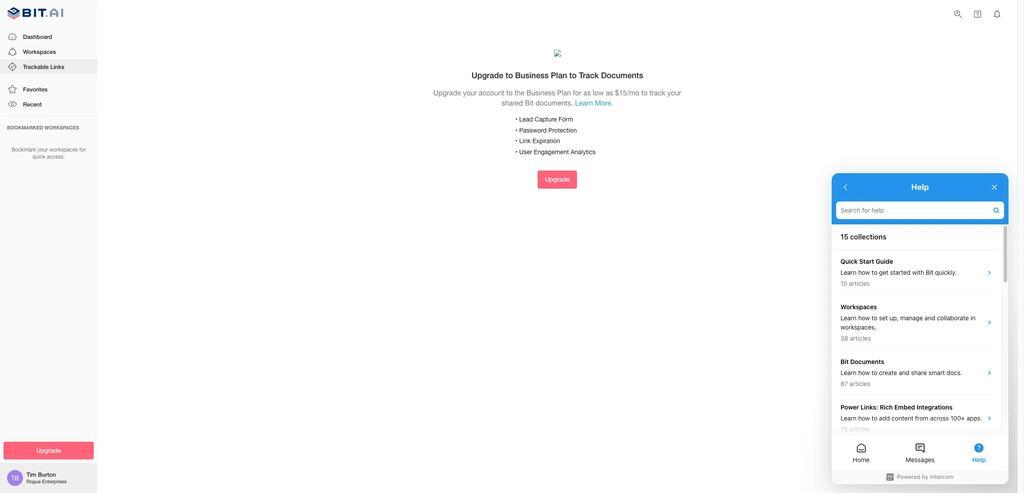 Task type: vqa. For each thing, say whether or not it's contained in the screenshot.
the bottom Password password field
no



Task type: locate. For each thing, give the bounding box(es) containing it.
0 vertical spatial for
[[573, 89, 582, 97]]

your left account
[[463, 89, 477, 97]]

trackable links
[[23, 63, 64, 70]]

1 vertical spatial for
[[79, 147, 86, 153]]

1 horizontal spatial as
[[606, 89, 613, 97]]

as right low
[[606, 89, 613, 97]]

workspaces button
[[0, 44, 97, 59]]

1 vertical spatial business
[[526, 89, 555, 97]]

workspaces
[[23, 48, 56, 55]]

trackable
[[23, 63, 49, 70]]

for up learn
[[573, 89, 582, 97]]

1 horizontal spatial for
[[573, 89, 582, 97]]

dashboard button
[[0, 29, 97, 44]]

4 • from the top
[[515, 148, 517, 155]]

0 horizontal spatial as
[[583, 89, 591, 97]]

dashboard
[[23, 33, 52, 40]]

your
[[463, 89, 477, 97], [667, 89, 681, 97], [37, 147, 48, 153]]

for inside upgrade your account to the business plan for as low as $15/mo to track your shared bit documents.
[[573, 89, 582, 97]]

business up bit
[[526, 89, 555, 97]]

for
[[573, 89, 582, 97], [79, 147, 86, 153]]

business inside upgrade your account to the business plan for as low as $15/mo to track your shared bit documents.
[[526, 89, 555, 97]]

business
[[515, 70, 549, 80], [526, 89, 555, 97]]

the
[[515, 89, 525, 97]]

track
[[649, 89, 665, 97]]

enterprises
[[42, 479, 67, 485]]

your up the quick on the top
[[37, 147, 48, 153]]

plan up documents.
[[557, 89, 571, 97]]

• left password at the right top of page
[[515, 127, 517, 134]]

0 horizontal spatial your
[[37, 147, 48, 153]]

favorites
[[23, 86, 47, 93]]

1 vertical spatial plan
[[557, 89, 571, 97]]

• left link
[[515, 138, 517, 145]]

documents
[[601, 70, 643, 80]]

0 horizontal spatial upgrade button
[[4, 442, 94, 460]]

dialog
[[832, 173, 1009, 485]]

tim burton rogue enterprises
[[27, 471, 67, 485]]

password
[[519, 127, 547, 134]]

•
[[515, 116, 517, 123], [515, 127, 517, 134], [515, 138, 517, 145], [515, 148, 517, 155]]

bit
[[525, 99, 534, 107]]

user
[[519, 148, 532, 155]]

for right "workspaces"
[[79, 147, 86, 153]]

as
[[583, 89, 591, 97], [606, 89, 613, 97]]

• left lead
[[515, 116, 517, 123]]

plan inside upgrade your account to the business plan for as low as $15/mo to track your shared bit documents.
[[557, 89, 571, 97]]

upgrade button down the 'engagement'
[[538, 171, 577, 189]]

as up learn
[[583, 89, 591, 97]]

0 vertical spatial plan
[[551, 70, 567, 80]]

rogue
[[27, 479, 41, 485]]

• left user at the right top of page
[[515, 148, 517, 155]]

lead
[[519, 116, 533, 123]]

your inside bookmark your workspaces for quick access.
[[37, 147, 48, 153]]

upgrade to business plan to track documents
[[472, 70, 643, 80]]

your for to
[[463, 89, 477, 97]]

upgrade button
[[538, 171, 577, 189], [4, 442, 94, 460]]

0 horizontal spatial for
[[79, 147, 86, 153]]

track
[[579, 70, 599, 80]]

to
[[506, 70, 513, 80], [569, 70, 577, 80], [506, 89, 513, 97], [641, 89, 648, 97]]

form
[[559, 116, 573, 123]]

favorites button
[[0, 82, 97, 97]]

learn more. link
[[575, 99, 613, 107]]

0 vertical spatial business
[[515, 70, 549, 80]]

business up the
[[515, 70, 549, 80]]

3 • from the top
[[515, 138, 517, 145]]

upgrade button up burton
[[4, 442, 94, 460]]

your right track
[[667, 89, 681, 97]]

upgrade
[[472, 70, 503, 80], [433, 89, 461, 97], [545, 176, 570, 183], [36, 447, 61, 454]]

low
[[593, 89, 604, 97]]

quick
[[32, 154, 45, 160]]

account
[[479, 89, 504, 97]]

link
[[519, 138, 531, 145]]

plan up upgrade your account to the business plan for as low as $15/mo to track your shared bit documents.
[[551, 70, 567, 80]]

plan
[[551, 70, 567, 80], [557, 89, 571, 97]]

0 vertical spatial upgrade button
[[538, 171, 577, 189]]

• lead capture form • password protection • link expiration • user engagement analytics
[[515, 116, 596, 155]]

1 horizontal spatial your
[[463, 89, 477, 97]]



Task type: describe. For each thing, give the bounding box(es) containing it.
for inside bookmark your workspaces for quick access.
[[79, 147, 86, 153]]

2 as from the left
[[606, 89, 613, 97]]

workspaces
[[49, 147, 78, 153]]

more.
[[595, 99, 613, 107]]

1 horizontal spatial upgrade button
[[538, 171, 577, 189]]

tb
[[11, 475, 19, 482]]

2 horizontal spatial your
[[667, 89, 681, 97]]

recent button
[[0, 97, 97, 112]]

bookmark
[[12, 147, 36, 153]]

burton
[[38, 471, 56, 478]]

your for for
[[37, 147, 48, 153]]

2 • from the top
[[515, 127, 517, 134]]

tim
[[27, 471, 36, 478]]

learn more.
[[575, 99, 613, 107]]

1 vertical spatial upgrade button
[[4, 442, 94, 460]]

trackable links button
[[0, 59, 97, 74]]

documents.
[[536, 99, 573, 107]]

shared
[[501, 99, 523, 107]]

protection
[[548, 127, 577, 134]]

1 • from the top
[[515, 116, 517, 123]]

bookmarked workspaces
[[7, 124, 79, 130]]

bookmarked
[[7, 124, 43, 130]]

$15/mo
[[615, 89, 639, 97]]

recent
[[23, 101, 42, 108]]

bookmark your workspaces for quick access.
[[12, 147, 86, 160]]

analytics
[[571, 148, 596, 155]]

workspaces
[[44, 124, 79, 130]]

links
[[50, 63, 64, 70]]

capture
[[535, 116, 557, 123]]

engagement
[[534, 148, 569, 155]]

upgrade your account to the business plan for as low as $15/mo to track your shared bit documents.
[[433, 89, 681, 107]]

access.
[[47, 154, 65, 160]]

expiration
[[532, 138, 560, 145]]

learn
[[575, 99, 593, 107]]

1 as from the left
[[583, 89, 591, 97]]

upgrade inside upgrade your account to the business plan for as low as $15/mo to track your shared bit documents.
[[433, 89, 461, 97]]



